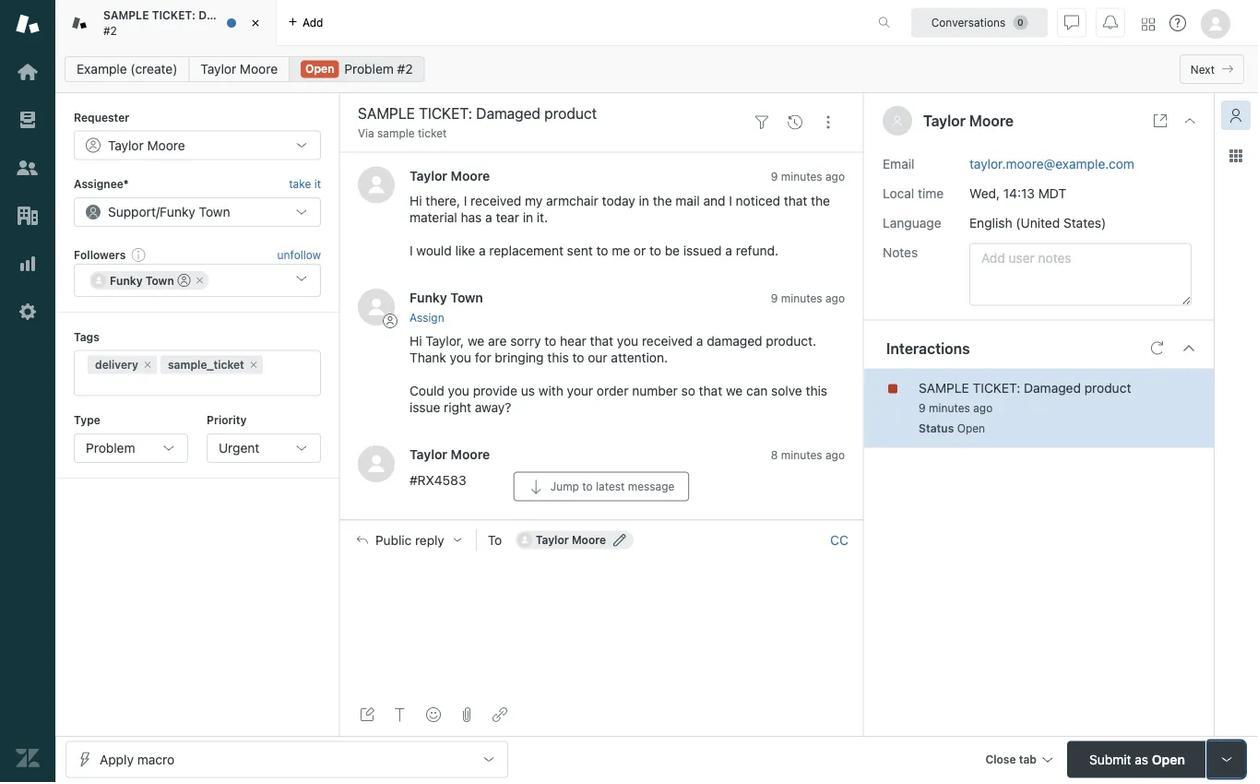 Task type: vqa. For each thing, say whether or not it's contained in the screenshot.
the middle You
yes



Task type: describe. For each thing, give the bounding box(es) containing it.
taylor.moore@example.com
[[970, 156, 1135, 171]]

1 vertical spatial you
[[450, 350, 471, 365]]

a inside hi taylor, we are sorry to hear that you received a damaged product. thank you for bringing this to our attention.
[[696, 334, 703, 349]]

close image
[[1183, 113, 1197, 128]]

taylor moore link inside secondary 'element'
[[189, 56, 290, 82]]

taylor moore down hide composer image
[[536, 534, 606, 547]]

type
[[74, 414, 100, 427]]

problem for problem #2
[[344, 61, 394, 77]]

open inside secondary 'element'
[[305, 62, 334, 75]]

1 vertical spatial 9 minutes ago text field
[[919, 402, 993, 415]]

sent
[[567, 243, 593, 258]]

damaged for sample ticket: damaged product #2
[[198, 9, 250, 22]]

product.
[[766, 334, 816, 349]]

unfollow
[[277, 248, 321, 261]]

problem #2
[[344, 61, 413, 77]]

replacement
[[489, 243, 564, 258]]

macro
[[137, 752, 174, 767]]

taylor moore inside secondary 'element'
[[201, 61, 278, 77]]

close
[[986, 753, 1016, 766]]

funky town
[[110, 274, 174, 287]]

taylor up #rx4583
[[410, 447, 447, 462]]

are
[[488, 334, 507, 349]]

add
[[303, 16, 323, 29]]

unfollow button
[[277, 246, 321, 263]]

2 vertical spatial open
[[1152, 752, 1185, 767]]

info on adding followers image
[[131, 247, 146, 262]]

tags
[[74, 330, 99, 343]]

1 vertical spatial in
[[523, 210, 533, 225]]

taylor right taylor.moore@example.com image
[[536, 534, 569, 547]]

edit user image
[[614, 534, 627, 547]]

for
[[475, 350, 491, 365]]

1 horizontal spatial in
[[639, 193, 649, 208]]

damaged for sample ticket: damaged product 9 minutes ago status open
[[1024, 380, 1081, 395]]

moore up there,
[[451, 168, 490, 183]]

zendesk support image
[[16, 12, 40, 36]]

taylor inside requester element
[[108, 137, 144, 153]]

moore up #rx4583
[[451, 447, 490, 462]]

moore inside requester element
[[147, 137, 185, 153]]

problem for problem
[[86, 441, 135, 456]]

ticket actions image
[[821, 115, 836, 130]]

9 minutes ago text field
[[771, 170, 845, 183]]

town for funky town
[[146, 274, 174, 287]]

interactions
[[887, 340, 970, 357]]

conversations button
[[911, 8, 1048, 37]]

open inside sample ticket: damaged product 9 minutes ago status open
[[957, 422, 985, 435]]

14:13
[[1004, 185, 1035, 201]]

draft mode image
[[360, 708, 375, 722]]

2 the from the left
[[811, 193, 830, 208]]

views image
[[16, 108, 40, 132]]

today
[[602, 193, 635, 208]]

local time
[[883, 185, 944, 201]]

a right like
[[479, 243, 486, 258]]

assign button
[[410, 309, 444, 326]]

hi there, i received my armchair today in the mail and i noticed that the material has a tear in it.
[[410, 193, 830, 225]]

with
[[539, 383, 563, 399]]

funky town assign
[[410, 290, 483, 324]]

minutes inside sample ticket: damaged product 9 minutes ago status open
[[929, 402, 970, 415]]

#rx4583
[[410, 472, 466, 488]]

ticket
[[418, 127, 447, 140]]

close image
[[246, 14, 265, 32]]

hi for hi there, i received my armchair today in the mail and i noticed that the material has a tear in it.
[[410, 193, 422, 208]]

message
[[628, 480, 675, 493]]

hide composer image
[[594, 513, 609, 527]]

example (create) button
[[65, 56, 190, 82]]

tear
[[496, 210, 519, 225]]

0 vertical spatial you
[[617, 334, 639, 349]]

there,
[[426, 193, 460, 208]]

1 9 minutes ago from the top
[[771, 170, 845, 183]]

example
[[77, 61, 127, 77]]

reply
[[415, 532, 444, 548]]

funkytownclown1@gmail.com image
[[91, 273, 106, 288]]

followers element
[[74, 264, 321, 297]]

2 9 minutes ago from the top
[[771, 292, 845, 305]]

like
[[455, 243, 475, 258]]

taylor,
[[426, 334, 464, 349]]

via
[[358, 127, 374, 140]]

tabs tab list
[[55, 0, 859, 46]]

could
[[410, 383, 445, 399]]

latest
[[596, 480, 625, 493]]

to down "hear"
[[572, 350, 584, 365]]

our
[[588, 350, 608, 365]]

ticket: for sample ticket: damaged product #2
[[152, 9, 196, 22]]

so
[[681, 383, 695, 399]]

0 vertical spatial 9 minutes ago text field
[[771, 292, 845, 305]]

close tab
[[986, 753, 1037, 766]]

product for sample ticket: damaged product 9 minutes ago status open
[[1085, 380, 1131, 395]]

add attachment image
[[459, 708, 474, 722]]

public reply
[[375, 532, 444, 548]]

me
[[612, 243, 630, 258]]

email
[[883, 156, 915, 171]]

assignee*
[[74, 177, 129, 190]]

9 inside sample ticket: damaged product 9 minutes ago status open
[[919, 402, 926, 415]]

funky town link
[[410, 290, 483, 305]]

submit as open
[[1090, 752, 1185, 767]]

taylor up there,
[[410, 168, 447, 183]]

support / funky town
[[108, 204, 230, 219]]

or
[[634, 243, 646, 258]]

urgent
[[219, 441, 260, 456]]

urgent button
[[207, 434, 321, 463]]

wed, 14:13 mdt
[[970, 185, 1067, 201]]

my
[[525, 193, 543, 208]]

1 horizontal spatial i
[[464, 193, 467, 208]]

sample ticket: damaged product 9 minutes ago status open
[[919, 380, 1131, 435]]

away?
[[475, 400, 511, 415]]

customer context image
[[1229, 108, 1244, 123]]

conversations
[[931, 16, 1006, 29]]

/
[[156, 204, 160, 219]]

us
[[521, 383, 535, 399]]

events image
[[788, 115, 803, 130]]

close tab button
[[977, 741, 1060, 781]]

would
[[416, 243, 452, 258]]

next
[[1191, 63, 1215, 76]]

apply
[[100, 752, 134, 767]]

that inside hi taylor, we are sorry to hear that you received a damaged product. thank you for bringing this to our attention.
[[590, 334, 614, 349]]

apps image
[[1229, 149, 1244, 163]]

town for funky town assign
[[451, 290, 483, 305]]

jump
[[550, 480, 579, 493]]

requester
[[74, 111, 129, 124]]

get help image
[[1170, 15, 1186, 31]]

cc button
[[830, 532, 849, 549]]

Add user notes text field
[[970, 243, 1192, 306]]

tab
[[1019, 753, 1037, 766]]

#2 inside secondary 'element'
[[397, 61, 413, 77]]

armchair
[[546, 193, 599, 208]]

organizations image
[[16, 204, 40, 228]]

zendesk image
[[16, 746, 40, 770]]

wed,
[[970, 185, 1000, 201]]

right
[[444, 400, 471, 415]]

and
[[703, 193, 726, 208]]

secondary element
[[55, 51, 1258, 88]]

take it
[[289, 177, 321, 190]]

has
[[461, 210, 482, 225]]

priority
[[207, 414, 247, 427]]

ago inside sample ticket: damaged product 9 minutes ago status open
[[973, 402, 993, 415]]



Task type: locate. For each thing, give the bounding box(es) containing it.
#2 up via sample ticket at the left top of page
[[397, 61, 413, 77]]

a right "has"
[[485, 210, 492, 225]]

taylor.moore@example.com image
[[517, 533, 532, 548]]

1 the from the left
[[653, 193, 672, 208]]

you up right
[[448, 383, 470, 399]]

0 horizontal spatial open
[[305, 62, 334, 75]]

jump to latest message button
[[514, 472, 689, 501]]

funky right funkytownclown1@gmail.com image
[[110, 274, 143, 287]]

taylor moore link down close icon on the left top
[[189, 56, 290, 82]]

1 horizontal spatial remove image
[[194, 275, 205, 286]]

#2 up example
[[103, 24, 117, 37]]

1 horizontal spatial the
[[811, 193, 830, 208]]

1 vertical spatial hi
[[410, 334, 422, 349]]

you up attention.
[[617, 334, 639, 349]]

next button
[[1180, 54, 1245, 84]]

1 vertical spatial avatar image
[[358, 289, 395, 326]]

2 horizontal spatial open
[[1152, 752, 1185, 767]]

sample inside "sample ticket: damaged product #2"
[[103, 9, 149, 22]]

0 horizontal spatial funky
[[110, 274, 143, 287]]

0 horizontal spatial town
[[146, 274, 174, 287]]

0 horizontal spatial 9 minutes ago text field
[[771, 292, 845, 305]]

english (united states)
[[970, 215, 1106, 230]]

1 vertical spatial ticket:
[[973, 380, 1021, 395]]

i right and
[[729, 193, 732, 208]]

funky right support
[[160, 204, 195, 219]]

minutes right 8
[[781, 449, 823, 462]]

0 vertical spatial product
[[253, 9, 296, 22]]

0 horizontal spatial that
[[590, 334, 614, 349]]

1 horizontal spatial open
[[957, 422, 985, 435]]

2 vertical spatial taylor moore link
[[410, 447, 490, 462]]

that inside hi there, i received my armchair today in the mail and i noticed that the material has a tear in it.
[[784, 193, 808, 208]]

funky inside option
[[110, 274, 143, 287]]

Subject field
[[354, 102, 742, 125]]

delivery
[[95, 358, 138, 371]]

1 vertical spatial we
[[726, 383, 743, 399]]

could you provide us with your order number so that we can solve this issue right away?
[[410, 383, 828, 415]]

in right today
[[639, 193, 649, 208]]

ticket: for sample ticket: damaged product 9 minutes ago status open
[[973, 380, 1021, 395]]

funky town option
[[89, 271, 209, 290]]

town inside option
[[146, 274, 174, 287]]

1 horizontal spatial sample
[[919, 380, 969, 395]]

moore inside secondary 'element'
[[240, 61, 278, 77]]

#2 inside "sample ticket: damaged product #2"
[[103, 24, 117, 37]]

taylor moore inside requester element
[[108, 137, 185, 153]]

taylor up time
[[923, 112, 966, 130]]

0 vertical spatial 9
[[771, 170, 778, 183]]

product inside sample ticket: damaged product 9 minutes ago status open
[[1085, 380, 1131, 395]]

that up 'our'
[[590, 334, 614, 349]]

view more details image
[[1153, 113, 1168, 128]]

ticket: inside sample ticket: damaged product 9 minutes ago status open
[[973, 380, 1021, 395]]

funky up assign
[[410, 290, 447, 305]]

moore up the support / funky town
[[147, 137, 185, 153]]

9
[[771, 170, 778, 183], [771, 292, 778, 305], [919, 402, 926, 415]]

provide
[[473, 383, 518, 399]]

2 avatar image from the top
[[358, 289, 395, 326]]

in
[[639, 193, 649, 208], [523, 210, 533, 225]]

example (create)
[[77, 61, 178, 77]]

this inside hi taylor, we are sorry to hear that you received a damaged product. thank you for bringing this to our attention.
[[547, 350, 569, 365]]

sample for sample ticket: damaged product 9 minutes ago status open
[[919, 380, 969, 395]]

customers image
[[16, 156, 40, 180]]

noticed
[[736, 193, 781, 208]]

to left me
[[596, 243, 608, 258]]

states)
[[1064, 215, 1106, 230]]

0 vertical spatial funky
[[160, 204, 195, 219]]

1 vertical spatial taylor moore link
[[410, 168, 490, 183]]

add button
[[277, 0, 334, 45]]

mdt
[[1039, 185, 1067, 201]]

2 horizontal spatial town
[[451, 290, 483, 305]]

taylor moore down close icon on the left top
[[201, 61, 278, 77]]

9 minutes ago down events icon
[[771, 170, 845, 183]]

1 vertical spatial #2
[[397, 61, 413, 77]]

via sample ticket
[[358, 127, 447, 140]]

town left user is an agent icon
[[146, 274, 174, 287]]

hi inside hi taylor, we are sorry to hear that you received a damaged product. thank you for bringing this to our attention.
[[410, 334, 422, 349]]

avatar image
[[358, 166, 395, 203], [358, 289, 395, 326], [358, 446, 395, 483]]

0 horizontal spatial product
[[253, 9, 296, 22]]

1 vertical spatial product
[[1085, 380, 1131, 395]]

hi inside hi there, i received my armchair today in the mail and i noticed that the material has a tear in it.
[[410, 193, 422, 208]]

tab containing sample ticket: damaged product
[[55, 0, 296, 46]]

2 horizontal spatial that
[[784, 193, 808, 208]]

Public reply composer text field
[[349, 560, 855, 598]]

9 up the product.
[[771, 292, 778, 305]]

thank
[[410, 350, 446, 365]]

0 vertical spatial hi
[[410, 193, 422, 208]]

i would like a replacement sent to me or to be issued a refund.
[[410, 243, 779, 258]]

9 minutes ago up the product.
[[771, 292, 845, 305]]

0 vertical spatial #2
[[103, 24, 117, 37]]

i up "has"
[[464, 193, 467, 208]]

open right as
[[1152, 752, 1185, 767]]

taylor down "sample ticket: damaged product #2"
[[201, 61, 236, 77]]

funky for funky town assign
[[410, 290, 447, 305]]

that right so
[[699, 383, 723, 399]]

open right status
[[957, 422, 985, 435]]

we up for
[[468, 334, 485, 349]]

status
[[919, 422, 954, 435]]

we
[[468, 334, 485, 349], [726, 383, 743, 399]]

material
[[410, 210, 457, 225]]

as
[[1135, 752, 1149, 767]]

0 horizontal spatial remove image
[[142, 359, 153, 370]]

received up attention.
[[642, 334, 693, 349]]

1 horizontal spatial problem
[[344, 61, 394, 77]]

1 horizontal spatial #2
[[397, 61, 413, 77]]

2 horizontal spatial funky
[[410, 290, 447, 305]]

product inside "sample ticket: damaged product #2"
[[253, 9, 296, 22]]

(united
[[1016, 215, 1060, 230]]

1 horizontal spatial product
[[1085, 380, 1131, 395]]

issued
[[683, 243, 722, 258]]

to right jump at the bottom
[[582, 480, 593, 493]]

followers
[[74, 248, 126, 261]]

town
[[199, 204, 230, 219], [146, 274, 174, 287], [451, 290, 483, 305]]

town down like
[[451, 290, 483, 305]]

zendesk products image
[[1142, 18, 1155, 31]]

9 minutes ago text field up status
[[919, 402, 993, 415]]

ticket: inside "sample ticket: damaged product #2"
[[152, 9, 196, 22]]

0 vertical spatial remove image
[[194, 275, 205, 286]]

you
[[617, 334, 639, 349], [450, 350, 471, 365], [448, 383, 470, 399]]

a
[[485, 210, 492, 225], [479, 243, 486, 258], [726, 243, 732, 258], [696, 334, 703, 349]]

bringing
[[495, 350, 544, 365]]

0 horizontal spatial this
[[547, 350, 569, 365]]

2 hi from the top
[[410, 334, 422, 349]]

0 horizontal spatial problem
[[86, 441, 135, 456]]

funky for funky town
[[110, 274, 143, 287]]

conversationlabel log
[[339, 152, 864, 520]]

1 vertical spatial town
[[146, 274, 174, 287]]

hi
[[410, 193, 422, 208], [410, 334, 422, 349]]

received
[[471, 193, 522, 208], [642, 334, 693, 349]]

remove image
[[248, 359, 259, 370]]

take
[[289, 177, 311, 190]]

0 vertical spatial in
[[639, 193, 649, 208]]

taylor moore up wed,
[[923, 112, 1014, 130]]

1 vertical spatial funky
[[110, 274, 143, 287]]

0 vertical spatial this
[[547, 350, 569, 365]]

0 vertical spatial open
[[305, 62, 334, 75]]

i left would
[[410, 243, 413, 258]]

problem down type
[[86, 441, 135, 456]]

1 horizontal spatial received
[[642, 334, 693, 349]]

assignee* element
[[74, 197, 321, 227]]

a left "damaged"
[[696, 334, 703, 349]]

2 vertical spatial 9
[[919, 402, 926, 415]]

remove image
[[194, 275, 205, 286], [142, 359, 153, 370]]

insert emojis image
[[426, 708, 441, 722]]

damaged inside sample ticket: damaged product 9 minutes ago status open
[[1024, 380, 1081, 395]]

minutes
[[781, 170, 823, 183], [781, 292, 823, 305], [929, 402, 970, 415], [781, 449, 823, 462]]

0 vertical spatial that
[[784, 193, 808, 208]]

that
[[784, 193, 808, 208], [590, 334, 614, 349], [699, 383, 723, 399]]

#2
[[103, 24, 117, 37], [397, 61, 413, 77]]

tab
[[55, 0, 296, 46]]

sample ticket: damaged product #2
[[103, 9, 296, 37]]

town inside assignee* element
[[199, 204, 230, 219]]

hi for hi taylor, we are sorry to hear that you received a damaged product. thank you for bringing this to our attention.
[[410, 334, 422, 349]]

taylor moore up there,
[[410, 168, 490, 183]]

1 horizontal spatial this
[[806, 383, 828, 399]]

0 vertical spatial damaged
[[198, 9, 250, 22]]

ago
[[826, 170, 845, 183], [826, 292, 845, 305], [973, 402, 993, 415], [826, 449, 845, 462]]

1 vertical spatial remove image
[[142, 359, 153, 370]]

8
[[771, 449, 778, 462]]

problem inside popup button
[[86, 441, 135, 456]]

1 horizontal spatial ticket:
[[973, 380, 1021, 395]]

1 horizontal spatial funky
[[160, 204, 195, 219]]

avatar image down via
[[358, 166, 395, 203]]

i
[[464, 193, 467, 208], [729, 193, 732, 208], [410, 243, 413, 258]]

user is an agent image
[[178, 274, 191, 287]]

0 vertical spatial town
[[199, 204, 230, 219]]

minutes up status
[[929, 402, 970, 415]]

sample up example (create)
[[103, 9, 149, 22]]

0 vertical spatial avatar image
[[358, 166, 395, 203]]

avatar image for hi there, i received my armchair today in the mail and i noticed that the material has a tear in it.
[[358, 166, 395, 203]]

hi taylor, we are sorry to hear that you received a damaged product. thank you for bringing this to our attention.
[[410, 334, 816, 365]]

0 horizontal spatial damaged
[[198, 9, 250, 22]]

in left it.
[[523, 210, 533, 225]]

your
[[567, 383, 593, 399]]

this right solve
[[806, 383, 828, 399]]

button displays agent's chat status as invisible. image
[[1065, 15, 1079, 30]]

add link (cmd k) image
[[493, 708, 507, 722]]

received up tear
[[471, 193, 522, 208]]

hi up thank
[[410, 334, 422, 349]]

remove image right user is an agent icon
[[194, 275, 205, 286]]

1 vertical spatial problem
[[86, 441, 135, 456]]

get started image
[[16, 60, 40, 84]]

2 vertical spatial funky
[[410, 290, 447, 305]]

that down 9 minutes ago text box
[[784, 193, 808, 208]]

0 vertical spatial 9 minutes ago
[[771, 170, 845, 183]]

sample inside sample ticket: damaged product 9 minutes ago status open
[[919, 380, 969, 395]]

product
[[253, 9, 296, 22], [1085, 380, 1131, 395]]

the down 9 minutes ago text box
[[811, 193, 830, 208]]

0 vertical spatial problem
[[344, 61, 394, 77]]

solve
[[771, 383, 802, 399]]

taylor moore link for #rx4583
[[410, 447, 490, 462]]

order
[[597, 383, 629, 399]]

you inside could you provide us with your order number so that we can solve this issue right away?
[[448, 383, 470, 399]]

1 vertical spatial damaged
[[1024, 380, 1081, 395]]

admin image
[[16, 300, 40, 324]]

1 vertical spatial 9
[[771, 292, 778, 305]]

avatar image for #rx4583
[[358, 446, 395, 483]]

notifications image
[[1103, 15, 1118, 30]]

town right / at the left top of page
[[199, 204, 230, 219]]

sample_ticket
[[168, 358, 244, 371]]

support
[[108, 204, 156, 219]]

take it button
[[289, 175, 321, 194]]

taylor moore up #rx4583
[[410, 447, 490, 462]]

to right the or
[[649, 243, 661, 258]]

we left the can
[[726, 383, 743, 399]]

avatar image left assign button
[[358, 289, 395, 326]]

1 horizontal spatial 9 minutes ago text field
[[919, 402, 993, 415]]

2 vertical spatial avatar image
[[358, 446, 395, 483]]

number
[[632, 383, 678, 399]]

avatar image left #rx4583
[[358, 446, 395, 483]]

1 horizontal spatial town
[[199, 204, 230, 219]]

9 minutes ago
[[771, 170, 845, 183], [771, 292, 845, 305]]

format text image
[[393, 708, 408, 722]]

it
[[314, 177, 321, 190]]

taylor down requester
[[108, 137, 144, 153]]

2 horizontal spatial i
[[729, 193, 732, 208]]

1 horizontal spatial damaged
[[1024, 380, 1081, 395]]

0 horizontal spatial the
[[653, 193, 672, 208]]

submit
[[1090, 752, 1132, 767]]

moore down close icon on the left top
[[240, 61, 278, 77]]

public
[[375, 532, 412, 548]]

main element
[[0, 0, 55, 782]]

taylor moore link up there,
[[410, 168, 490, 183]]

jump to latest message
[[550, 480, 675, 493]]

problem inside secondary 'element'
[[344, 61, 394, 77]]

0 horizontal spatial we
[[468, 334, 485, 349]]

1 vertical spatial received
[[642, 334, 693, 349]]

damaged inside "sample ticket: damaged product #2"
[[198, 9, 250, 22]]

minutes up the product.
[[781, 292, 823, 305]]

minutes down events icon
[[781, 170, 823, 183]]

funky inside funky town assign
[[410, 290, 447, 305]]

taylor
[[201, 61, 236, 77], [923, 112, 966, 130], [108, 137, 144, 153], [410, 168, 447, 183], [410, 447, 447, 462], [536, 534, 569, 547]]

1 vertical spatial sample
[[919, 380, 969, 395]]

reporting image
[[16, 252, 40, 276]]

to inside button
[[582, 480, 593, 493]]

0 vertical spatial received
[[471, 193, 522, 208]]

0 horizontal spatial in
[[523, 210, 533, 225]]

the
[[653, 193, 672, 208], [811, 193, 830, 208]]

1 vertical spatial this
[[806, 383, 828, 399]]

2 vertical spatial town
[[451, 290, 483, 305]]

hi up 'material'
[[410, 193, 422, 208]]

1 vertical spatial open
[[957, 422, 985, 435]]

1 hi from the top
[[410, 193, 422, 208]]

1 vertical spatial 9 minutes ago
[[771, 292, 845, 305]]

to left "hear"
[[545, 334, 557, 349]]

sample up status
[[919, 380, 969, 395]]

requester element
[[74, 130, 321, 160]]

town inside funky town assign
[[451, 290, 483, 305]]

taylor moore
[[201, 61, 278, 77], [923, 112, 1014, 130], [108, 137, 185, 153], [410, 168, 490, 183], [410, 447, 490, 462], [536, 534, 606, 547]]

0 horizontal spatial sample
[[103, 9, 149, 22]]

mail
[[676, 193, 700, 208]]

2 vertical spatial that
[[699, 383, 723, 399]]

damaged
[[707, 334, 763, 349]]

taylor moore link up #rx4583
[[410, 447, 490, 462]]

9 up status
[[919, 402, 926, 415]]

0 vertical spatial ticket:
[[152, 9, 196, 22]]

2 vertical spatial you
[[448, 383, 470, 399]]

0 vertical spatial taylor moore link
[[189, 56, 290, 82]]

0 horizontal spatial ticket:
[[152, 9, 196, 22]]

language
[[883, 215, 942, 230]]

0 horizontal spatial i
[[410, 243, 413, 258]]

filter image
[[755, 115, 769, 130]]

a inside hi there, i received my armchair today in the mail and i noticed that the material has a tear in it.
[[485, 210, 492, 225]]

displays possible ticket submission types image
[[1220, 752, 1234, 767]]

damaged
[[198, 9, 250, 22], [1024, 380, 1081, 395]]

taylor moore link for hi there, i received my armchair today in the mail and i noticed that the material has a tear in it.
[[410, 168, 490, 183]]

1 horizontal spatial that
[[699, 383, 723, 399]]

apply macro
[[100, 752, 174, 767]]

user image
[[892, 115, 903, 126], [894, 116, 901, 126]]

this down "hear"
[[547, 350, 569, 365]]

open
[[305, 62, 334, 75], [957, 422, 985, 435], [1152, 752, 1185, 767]]

0 vertical spatial we
[[468, 334, 485, 349]]

issue
[[410, 400, 440, 415]]

moore up wed,
[[970, 112, 1014, 130]]

we inside hi taylor, we are sorry to hear that you received a damaged product. thank you for bringing this to our attention.
[[468, 334, 485, 349]]

we inside could you provide us with your order number so that we can solve this issue right away?
[[726, 383, 743, 399]]

open down add in the left top of the page
[[305, 62, 334, 75]]

3 avatar image from the top
[[358, 446, 395, 483]]

0 horizontal spatial #2
[[103, 24, 117, 37]]

9 minutes ago text field
[[771, 292, 845, 305], [919, 402, 993, 415]]

1 vertical spatial that
[[590, 334, 614, 349]]

8 minutes ago text field
[[771, 449, 845, 462]]

that inside could you provide us with your order number so that we can solve this issue right away?
[[699, 383, 723, 399]]

received inside hi taylor, we are sorry to hear that you received a damaged product. thank you for bringing this to our attention.
[[642, 334, 693, 349]]

moore down hide composer image
[[572, 534, 606, 547]]

time
[[918, 185, 944, 201]]

problem
[[344, 61, 394, 77], [86, 441, 135, 456]]

sample for sample ticket: damaged product #2
[[103, 9, 149, 22]]

taylor inside secondary 'element'
[[201, 61, 236, 77]]

1 avatar image from the top
[[358, 166, 395, 203]]

received inside hi there, i received my armchair today in the mail and i noticed that the material has a tear in it.
[[471, 193, 522, 208]]

to
[[488, 532, 502, 548]]

9 minutes ago text field up the product.
[[771, 292, 845, 305]]

funky inside assignee* element
[[160, 204, 195, 219]]

0 horizontal spatial received
[[471, 193, 522, 208]]

local
[[883, 185, 914, 201]]

this inside could you provide us with your order number so that we can solve this issue right away?
[[806, 383, 828, 399]]

0 vertical spatial sample
[[103, 9, 149, 22]]

product for sample ticket: damaged product #2
[[253, 9, 296, 22]]

remove image right delivery
[[142, 359, 153, 370]]

problem button
[[74, 434, 188, 463]]

you left for
[[450, 350, 471, 365]]

1 horizontal spatial we
[[726, 383, 743, 399]]

a right issued
[[726, 243, 732, 258]]

9 up noticed
[[771, 170, 778, 183]]

sorry
[[510, 334, 541, 349]]

cc
[[830, 532, 849, 548]]

taylor moore down requester
[[108, 137, 185, 153]]

it.
[[537, 210, 548, 225]]

problem up via
[[344, 61, 394, 77]]

the left the mail
[[653, 193, 672, 208]]



